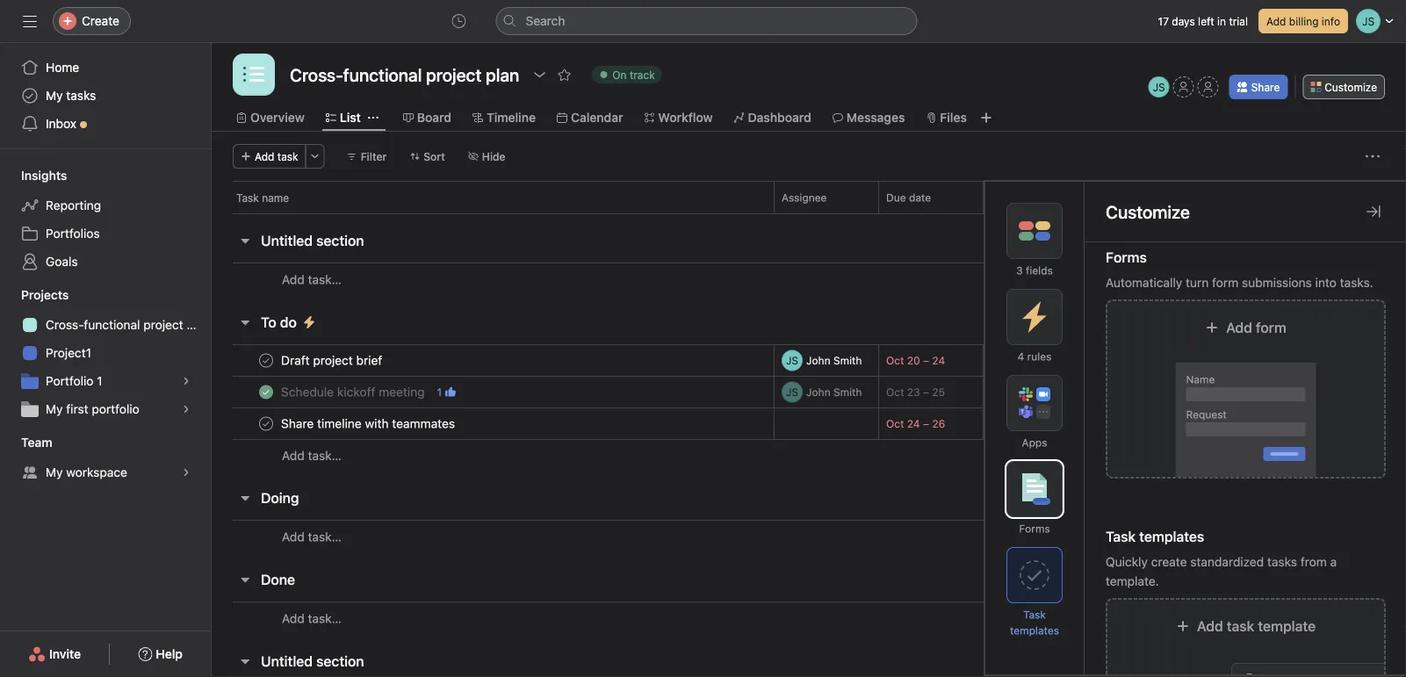 Task type: vqa. For each thing, say whether or not it's contained in the screenshot.
them
no



Task type: describe. For each thing, give the bounding box(es) containing it.
status
[[1096, 192, 1128, 204]]

add task… for 4th add task… row from the bottom of the page
[[282, 272, 342, 287]]

1 vertical spatial 24
[[908, 418, 921, 430]]

insights element
[[0, 160, 211, 279]]

oct 23 – 25
[[887, 386, 946, 399]]

completed image
[[256, 413, 277, 435]]

overview
[[250, 110, 305, 125]]

john smith for oct 20 – 24
[[807, 355, 863, 367]]

standardized
[[1191, 555, 1265, 569]]

teams element
[[0, 427, 211, 490]]

1 section from the top
[[316, 232, 364, 249]]

add inside button
[[1267, 15, 1287, 27]]

add task template button
[[1106, 598, 1387, 678]]

Draft project brief text field
[[278, 352, 388, 370]]

rules for to do image
[[302, 315, 316, 330]]

goals link
[[11, 248, 200, 276]]

3 add task… row from the top
[[212, 520, 1407, 554]]

insights
[[21, 168, 67, 183]]

priority field for draft project brief cell
[[983, 344, 1089, 377]]

completed image for oct 23 – 25
[[256, 382, 277, 403]]

portfolio
[[92, 402, 140, 417]]

project1
[[46, 346, 91, 360]]

add task button
[[233, 144, 306, 169]]

add inside 'button'
[[255, 150, 275, 163]]

add task… for second add task… row
[[282, 449, 342, 463]]

cross-
[[46, 318, 84, 332]]

1 task… from the top
[[308, 272, 342, 287]]

days
[[1173, 15, 1196, 27]]

priority
[[991, 192, 1027, 204]]

23
[[908, 386, 921, 399]]

inbox link
[[11, 110, 200, 138]]

due
[[887, 192, 907, 204]]

dashboard
[[748, 110, 812, 125]]

submissions
[[1243, 276, 1313, 290]]

4 task… from the top
[[308, 612, 342, 626]]

row containing 1
[[212, 376, 1407, 409]]

my workspace
[[46, 465, 127, 480]]

4 collapse task list for this section image from the top
[[238, 655, 252, 669]]

quickly
[[1106, 555, 1149, 569]]

add down doing button
[[282, 530, 305, 544]]

2 add task… row from the top
[[212, 439, 1407, 472]]

js button
[[1149, 76, 1170, 98]]

plan
[[187, 318, 211, 332]]

to do
[[261, 314, 297, 331]]

doing
[[261, 490, 299, 507]]

add inside button
[[1198, 618, 1224, 635]]

row containing js
[[212, 344, 1407, 377]]

portfolios link
[[11, 220, 200, 248]]

sort button
[[402, 144, 453, 169]]

help button
[[127, 639, 194, 671]]

untitled section for second untitled section button from the top of the page
[[261, 653, 364, 670]]

templates
[[1011, 625, 1060, 637]]

17
[[1159, 15, 1170, 27]]

oct for oct 23 – 25
[[887, 386, 905, 399]]

name
[[1187, 373, 1216, 386]]

create button
[[53, 7, 131, 35]]

trial
[[1230, 15, 1249, 27]]

on track
[[613, 69, 655, 81]]

– for 25
[[924, 386, 930, 399]]

4 add task… row from the top
[[212, 602, 1407, 635]]

portfolios
[[46, 226, 100, 241]]

share timeline with teammates cell
[[212, 408, 775, 440]]

hide button
[[460, 144, 514, 169]]

cross-functional project plan
[[46, 318, 211, 332]]

add task… for 2nd add task… row from the bottom of the page
[[282, 530, 342, 544]]

1 button
[[434, 384, 460, 401]]

draft project brief cell
[[212, 344, 775, 377]]

3
[[1017, 265, 1024, 277]]

files
[[941, 110, 967, 125]]

task templates
[[1011, 609, 1060, 637]]

john smith for oct 23 – 25
[[807, 386, 863, 399]]

template.
[[1106, 574, 1160, 589]]

add task… button for collapse task list for this section icon
[[282, 528, 342, 547]]

calendar
[[571, 110, 623, 125]]

oct for oct 20 – 24
[[887, 355, 905, 367]]

untitled section for second untitled section button from the bottom of the page
[[261, 232, 364, 249]]

inbox
[[46, 116, 76, 131]]

board link
[[403, 108, 452, 127]]

header to do tree grid
[[212, 344, 1407, 472]]

request
[[1187, 409, 1228, 421]]

to do button
[[261, 307, 297, 338]]

track
[[630, 69, 655, 81]]

priority field for schedule kickoff meeting cell
[[983, 376, 1089, 409]]

completed checkbox for oct 23
[[256, 382, 277, 403]]

reporting
[[46, 198, 101, 213]]

board
[[417, 110, 452, 125]]

my for my first portfolio
[[46, 402, 63, 417]]

– for 26
[[924, 418, 930, 430]]

from
[[1301, 555, 1328, 569]]

done button
[[261, 564, 295, 596]]

0 horizontal spatial customize
[[1106, 201, 1191, 222]]

row containing oct 24
[[212, 408, 1407, 440]]

26
[[933, 418, 946, 430]]

more actions image
[[1367, 149, 1381, 163]]

0 horizontal spatial forms
[[1020, 523, 1051, 535]]

oct 20 – 24
[[887, 355, 946, 367]]

show options image
[[533, 68, 547, 82]]

oct for oct 24 – 26
[[887, 418, 905, 430]]

3 fields
[[1017, 265, 1054, 277]]

add task… for 4th add task… row
[[282, 612, 342, 626]]

create
[[82, 14, 119, 28]]

3 task… from the top
[[308, 530, 342, 544]]

create
[[1152, 555, 1188, 569]]

hide
[[482, 150, 506, 163]]

messages
[[847, 110, 906, 125]]

apps
[[1023, 437, 1048, 449]]

0 vertical spatial 24
[[933, 355, 946, 367]]

add task… button for 4th add task… row's collapse task list for this section image
[[282, 609, 342, 629]]

see details, portfolio 1 image
[[181, 376, 192, 387]]

into
[[1316, 276, 1337, 290]]

filter
[[361, 150, 387, 163]]

workflow link
[[645, 108, 713, 127]]

share
[[1252, 81, 1281, 93]]

global element
[[0, 43, 211, 149]]

completed image for oct 20 – 24
[[256, 350, 277, 371]]

task for task name
[[236, 192, 259, 204]]

collapse task list for this section image for 4th add task… row from the bottom of the page
[[238, 234, 252, 248]]

see details, my first portfolio image
[[181, 404, 192, 415]]

on track button
[[584, 62, 670, 87]]

name
[[262, 192, 289, 204]]

functional
[[84, 318, 140, 332]]

completed checkbox for oct 20
[[256, 350, 277, 371]]

row containing task name
[[212, 181, 1407, 214]]

task for task templates
[[1024, 609, 1047, 621]]

first
[[66, 402, 88, 417]]

Schedule kickoff meeting text field
[[278, 384, 430, 401]]

tasks inside quickly create standardized tasks from a template.
[[1268, 555, 1298, 569]]

list image
[[243, 64, 265, 85]]

close details image
[[1367, 205, 1382, 219]]

sort
[[424, 150, 445, 163]]



Task type: locate. For each thing, give the bounding box(es) containing it.
0 vertical spatial customize
[[1325, 81, 1378, 93]]

1 vertical spatial form
[[1257, 319, 1287, 336]]

add task… button up rules for to do image
[[282, 270, 342, 290]]

1 vertical spatial customize
[[1106, 201, 1191, 222]]

3 collapse task list for this section image from the top
[[238, 573, 252, 587]]

completed checkbox inside draft project brief cell
[[256, 350, 277, 371]]

projects
[[21, 288, 69, 302]]

files link
[[927, 108, 967, 127]]

0 vertical spatial section
[[316, 232, 364, 249]]

customize inside dropdown button
[[1325, 81, 1378, 93]]

quickly create standardized tasks from a template.
[[1106, 555, 1338, 589]]

my left first
[[46, 402, 63, 417]]

add task… inside header to do tree grid
[[282, 449, 342, 463]]

25
[[933, 386, 946, 399]]

2 add task… button from the top
[[282, 446, 342, 466]]

1 inside 'projects' element
[[97, 374, 102, 388]]

portfolio 1
[[46, 374, 102, 388]]

customize down info
[[1325, 81, 1378, 93]]

more actions image
[[310, 151, 320, 162]]

1 vertical spatial forms
[[1020, 523, 1051, 535]]

help
[[156, 647, 183, 662]]

my down 'team'
[[46, 465, 63, 480]]

add task… up 'doing'
[[282, 449, 342, 463]]

3 my from the top
[[46, 465, 63, 480]]

insights button
[[0, 167, 67, 185]]

task for add task
[[278, 150, 298, 163]]

1 add task… button from the top
[[282, 270, 342, 290]]

collapse task list for this section image right "help"
[[238, 655, 252, 669]]

projects element
[[0, 279, 211, 427]]

add
[[1267, 15, 1287, 27], [255, 150, 275, 163], [282, 272, 305, 287], [1227, 319, 1253, 336], [282, 449, 305, 463], [282, 530, 305, 544], [282, 612, 305, 626], [1198, 618, 1224, 635]]

john smith
[[807, 355, 863, 367], [807, 386, 863, 399]]

0 vertical spatial completed image
[[256, 350, 277, 371]]

2 completed checkbox from the top
[[256, 382, 277, 403]]

add task… row
[[212, 263, 1407, 296], [212, 439, 1407, 472], [212, 520, 1407, 554], [212, 602, 1407, 635]]

0 vertical spatial completed checkbox
[[256, 350, 277, 371]]

js for oct 20 – 24
[[786, 355, 799, 367]]

4 add task… button from the top
[[282, 609, 342, 629]]

0 vertical spatial task
[[278, 150, 298, 163]]

messages link
[[833, 108, 906, 127]]

1 vertical spatial task
[[1024, 609, 1047, 621]]

john smith left 23
[[807, 386, 863, 399]]

task inside 'button'
[[278, 150, 298, 163]]

completed checkbox down to
[[256, 350, 277, 371]]

4 rules
[[1018, 351, 1052, 363]]

1 vertical spatial task
[[1227, 618, 1255, 635]]

my first portfolio
[[46, 402, 140, 417]]

do
[[280, 314, 297, 331]]

form right turn
[[1213, 276, 1239, 290]]

0 vertical spatial forms
[[1106, 249, 1148, 266]]

add to starred image
[[557, 68, 571, 82]]

1 horizontal spatial 24
[[933, 355, 946, 367]]

search list box
[[496, 7, 918, 35]]

on
[[613, 69, 627, 81]]

3 oct from the top
[[887, 418, 905, 430]]

invite button
[[17, 639, 92, 671]]

1 vertical spatial –
[[924, 386, 930, 399]]

1 vertical spatial section
[[316, 653, 364, 670]]

2 untitled section button from the top
[[261, 646, 364, 678]]

section
[[316, 232, 364, 249], [316, 653, 364, 670]]

completed image
[[256, 350, 277, 371], [256, 382, 277, 403]]

2 vertical spatial js
[[786, 386, 799, 399]]

oct down oct 23 – 25
[[887, 418, 905, 430]]

1 horizontal spatial task
[[1227, 618, 1255, 635]]

1 completed image from the top
[[256, 350, 277, 371]]

1 horizontal spatial 1
[[437, 386, 442, 399]]

1 down project1 link
[[97, 374, 102, 388]]

1
[[97, 374, 102, 388], [437, 386, 442, 399]]

1 completed checkbox from the top
[[256, 350, 277, 371]]

fields
[[1026, 265, 1054, 277]]

completed image inside draft project brief cell
[[256, 350, 277, 371]]

1 untitled section from the top
[[261, 232, 364, 249]]

add form
[[1227, 319, 1287, 336]]

completed checkbox up completed icon
[[256, 382, 277, 403]]

priority field for share timeline with teammates cell
[[983, 408, 1089, 440]]

2 untitled section from the top
[[261, 653, 364, 670]]

2 john smith from the top
[[807, 386, 863, 399]]

1 horizontal spatial customize
[[1325, 81, 1378, 93]]

1 john from the top
[[807, 355, 831, 367]]

search
[[526, 14, 565, 28]]

template
[[1259, 618, 1317, 635]]

my tasks
[[46, 88, 96, 103]]

1 vertical spatial completed image
[[256, 382, 277, 403]]

left
[[1199, 15, 1215, 27]]

untitled for second untitled section button from the top of the page
[[261, 653, 313, 670]]

hide sidebar image
[[23, 14, 37, 28]]

untitled down name
[[261, 232, 313, 249]]

overview link
[[236, 108, 305, 127]]

untitled section
[[261, 232, 364, 249], [261, 653, 364, 670]]

automatically turn form submissions into tasks.
[[1106, 276, 1374, 290]]

1 horizontal spatial task
[[1024, 609, 1047, 621]]

my inside "link"
[[46, 402, 63, 417]]

24 left 26
[[908, 418, 921, 430]]

collapse task list for this section image left to
[[238, 315, 252, 330]]

add task template
[[1198, 618, 1317, 635]]

task left name
[[236, 192, 259, 204]]

1 vertical spatial untitled section
[[261, 653, 364, 670]]

20
[[908, 355, 921, 367]]

add task… button up 'doing'
[[282, 446, 342, 466]]

collapse task list for this section image
[[238, 491, 252, 505]]

john for oct 20 – 24
[[807, 355, 831, 367]]

2 my from the top
[[46, 402, 63, 417]]

add task… down done "button"
[[282, 612, 342, 626]]

2 untitled from the top
[[261, 653, 313, 670]]

tasks inside "global" element
[[66, 88, 96, 103]]

turn
[[1186, 276, 1210, 290]]

collapse task list for this section image left done at the left of the page
[[238, 573, 252, 587]]

Completed checkbox
[[256, 413, 277, 435]]

oct
[[887, 355, 905, 367], [887, 386, 905, 399], [887, 418, 905, 430]]

my inside the teams element
[[46, 465, 63, 480]]

2 john from the top
[[807, 386, 831, 399]]

home
[[46, 60, 79, 75]]

1 vertical spatial tasks
[[1268, 555, 1298, 569]]

add up doing button
[[282, 449, 305, 463]]

completed image up completed icon
[[256, 382, 277, 403]]

my up inbox
[[46, 88, 63, 103]]

1 vertical spatial js
[[786, 355, 799, 367]]

– left 26
[[924, 418, 930, 430]]

goals
[[46, 254, 78, 269]]

– left 25
[[924, 386, 930, 399]]

add inside header to do tree grid
[[282, 449, 305, 463]]

1 untitled section button from the top
[[261, 225, 364, 257]]

doing button
[[261, 482, 299, 514]]

1 add task… from the top
[[282, 272, 342, 287]]

untitled section button
[[261, 225, 364, 257], [261, 646, 364, 678]]

smith for oct 20
[[834, 355, 863, 367]]

– for 24
[[924, 355, 930, 367]]

1 vertical spatial smith
[[834, 386, 863, 399]]

untitled
[[261, 232, 313, 249], [261, 653, 313, 670]]

0 horizontal spatial 24
[[908, 418, 921, 430]]

add down overview link
[[255, 150, 275, 163]]

2 vertical spatial oct
[[887, 418, 905, 430]]

1 horizontal spatial tasks
[[1268, 555, 1298, 569]]

add left the billing
[[1267, 15, 1287, 27]]

add up do on the left top of page
[[282, 272, 305, 287]]

task templates
[[1106, 529, 1205, 545]]

2 vertical spatial –
[[924, 418, 930, 430]]

completed checkbox inside schedule kickoff meeting cell
[[256, 382, 277, 403]]

1 vertical spatial my
[[46, 402, 63, 417]]

add task… button down doing button
[[282, 528, 342, 547]]

completed image inside schedule kickoff meeting cell
[[256, 382, 277, 403]]

form down submissions
[[1257, 319, 1287, 336]]

17 days left in trial
[[1159, 15, 1249, 27]]

row
[[212, 181, 1407, 214], [233, 213, 1386, 214], [212, 344, 1407, 377], [212, 376, 1407, 409], [212, 408, 1407, 440]]

task left template
[[1227, 618, 1255, 635]]

2 collapse task list for this section image from the top
[[238, 315, 252, 330]]

smith left 23
[[834, 386, 863, 399]]

cross-functional project plan link
[[11, 311, 211, 339]]

4 add task… from the top
[[282, 612, 342, 626]]

tasks left from at the right of the page
[[1268, 555, 1298, 569]]

portfolio
[[46, 374, 94, 388]]

tasks.
[[1341, 276, 1374, 290]]

0 horizontal spatial tasks
[[66, 88, 96, 103]]

add task… down doing button
[[282, 530, 342, 544]]

add task
[[255, 150, 298, 163]]

forms up automatically at the right of the page
[[1106, 249, 1148, 266]]

0 horizontal spatial form
[[1213, 276, 1239, 290]]

collapse task list for this section image
[[238, 234, 252, 248], [238, 315, 252, 330], [238, 573, 252, 587], [238, 655, 252, 669]]

add down quickly create standardized tasks from a template.
[[1198, 618, 1224, 635]]

0 vertical spatial –
[[924, 355, 930, 367]]

0 vertical spatial task
[[236, 192, 259, 204]]

smith for oct 23
[[834, 386, 863, 399]]

1 vertical spatial oct
[[887, 386, 905, 399]]

home link
[[11, 54, 200, 82]]

tab actions image
[[368, 112, 379, 123]]

a
[[1331, 555, 1338, 569]]

workspace
[[66, 465, 127, 480]]

0 vertical spatial untitled section
[[261, 232, 364, 249]]

add task… button for 4th add task… row from the bottom of the page's collapse task list for this section image
[[282, 270, 342, 290]]

oct left 23
[[887, 386, 905, 399]]

1 oct from the top
[[887, 355, 905, 367]]

portfolio 1 link
[[11, 367, 200, 395]]

0 vertical spatial oct
[[887, 355, 905, 367]]

invite
[[49, 647, 81, 662]]

0 vertical spatial tasks
[[66, 88, 96, 103]]

my workspace link
[[11, 459, 200, 487]]

1 up share timeline with teammates cell
[[437, 386, 442, 399]]

1 smith from the top
[[834, 355, 863, 367]]

task
[[278, 150, 298, 163], [1227, 618, 1255, 635]]

task for add task template
[[1227, 618, 1255, 635]]

1 horizontal spatial form
[[1257, 319, 1287, 336]]

info
[[1323, 15, 1341, 27]]

0 horizontal spatial task
[[278, 150, 298, 163]]

customize
[[1325, 81, 1378, 93], [1106, 201, 1191, 222]]

forms down apps
[[1020, 523, 1051, 535]]

add billing info button
[[1259, 9, 1349, 33]]

my tasks link
[[11, 82, 200, 110]]

collapse task list for this section image down task name
[[238, 234, 252, 248]]

add task… button down done "button"
[[282, 609, 342, 629]]

1 my from the top
[[46, 88, 63, 103]]

0 vertical spatial john smith
[[807, 355, 863, 367]]

js for oct 23 – 25
[[786, 386, 799, 399]]

0 horizontal spatial task
[[236, 192, 259, 204]]

2 smith from the top
[[834, 386, 863, 399]]

search button
[[496, 7, 918, 35]]

2 oct from the top
[[887, 386, 905, 399]]

0 vertical spatial form
[[1213, 276, 1239, 290]]

add down automatically turn form submissions into tasks.
[[1227, 319, 1253, 336]]

1 untitled from the top
[[261, 232, 313, 249]]

oct left 20
[[887, 355, 905, 367]]

–
[[924, 355, 930, 367], [924, 386, 930, 399], [924, 418, 930, 430]]

team
[[21, 435, 52, 450]]

3 add task… button from the top
[[282, 528, 342, 547]]

0 vertical spatial john
[[807, 355, 831, 367]]

1 add task… row from the top
[[212, 263, 1407, 296]]

john smith left 20
[[807, 355, 863, 367]]

add tab image
[[980, 111, 994, 125]]

0 horizontal spatial 1
[[97, 374, 102, 388]]

1 horizontal spatial forms
[[1106, 249, 1148, 266]]

0 vertical spatial untitled section button
[[261, 225, 364, 257]]

my inside "global" element
[[46, 88, 63, 103]]

Completed checkbox
[[256, 350, 277, 371], [256, 382, 277, 403]]

add task… up rules for to do image
[[282, 272, 342, 287]]

schedule kickoff meeting cell
[[212, 376, 775, 409]]

add down done "button"
[[282, 612, 305, 626]]

smith left 20
[[834, 355, 863, 367]]

done
[[261, 572, 295, 588]]

2 section from the top
[[316, 653, 364, 670]]

my first portfolio link
[[11, 395, 200, 424]]

0 vertical spatial untitled
[[261, 232, 313, 249]]

Share timeline with teammates text field
[[278, 415, 461, 433]]

js
[[1154, 81, 1166, 93], [786, 355, 799, 367], [786, 386, 799, 399]]

john for oct 23 – 25
[[807, 386, 831, 399]]

– right 20
[[924, 355, 930, 367]]

task name
[[236, 192, 289, 204]]

2 vertical spatial my
[[46, 465, 63, 480]]

dashboard link
[[734, 108, 812, 127]]

due date
[[887, 192, 932, 204]]

2 task… from the top
[[308, 449, 342, 463]]

see details, my workspace image
[[181, 468, 192, 478]]

project1 link
[[11, 339, 200, 367]]

collapse task list for this section image for 4th add task… row
[[238, 573, 252, 587]]

2 completed image from the top
[[256, 382, 277, 403]]

0 vertical spatial js
[[1154, 81, 1166, 93]]

collapse task list for this section image for header to do tree grid
[[238, 315, 252, 330]]

project
[[143, 318, 183, 332]]

untitled for second untitled section button from the bottom of the page
[[261, 232, 313, 249]]

1 inside button
[[437, 386, 442, 399]]

0 vertical spatial smith
[[834, 355, 863, 367]]

history image
[[452, 14, 466, 28]]

task inside row
[[236, 192, 259, 204]]

None text field
[[286, 59, 524, 91]]

my for my tasks
[[46, 88, 63, 103]]

tasks
[[66, 88, 96, 103], [1268, 555, 1298, 569]]

2 add task… from the top
[[282, 449, 342, 463]]

1 vertical spatial untitled section button
[[261, 646, 364, 678]]

tasks down home
[[66, 88, 96, 103]]

task inside button
[[1227, 618, 1255, 635]]

customize up automatically at the right of the page
[[1106, 201, 1191, 222]]

4
[[1018, 351, 1025, 363]]

task left more actions icon
[[278, 150, 298, 163]]

add task… button
[[282, 270, 342, 290], [282, 446, 342, 466], [282, 528, 342, 547], [282, 609, 342, 629]]

0 vertical spatial my
[[46, 88, 63, 103]]

3 add task… from the top
[[282, 530, 342, 544]]

1 vertical spatial john smith
[[807, 386, 863, 399]]

completed image down to
[[256, 350, 277, 371]]

untitled down done "button"
[[261, 653, 313, 670]]

1 vertical spatial untitled
[[261, 653, 313, 670]]

to
[[261, 314, 277, 331]]

1 collapse task list for this section image from the top
[[238, 234, 252, 248]]

24 right 20
[[933, 355, 946, 367]]

task up templates
[[1024, 609, 1047, 621]]

1 john smith from the top
[[807, 355, 863, 367]]

js inside button
[[1154, 81, 1166, 93]]

1 vertical spatial completed checkbox
[[256, 382, 277, 403]]

my for my workspace
[[46, 465, 63, 480]]

1 vertical spatial john
[[807, 386, 831, 399]]

task inside task templates
[[1024, 609, 1047, 621]]

automatically
[[1106, 276, 1183, 290]]

filter button
[[339, 144, 395, 169]]

task… inside header to do tree grid
[[308, 449, 342, 463]]



